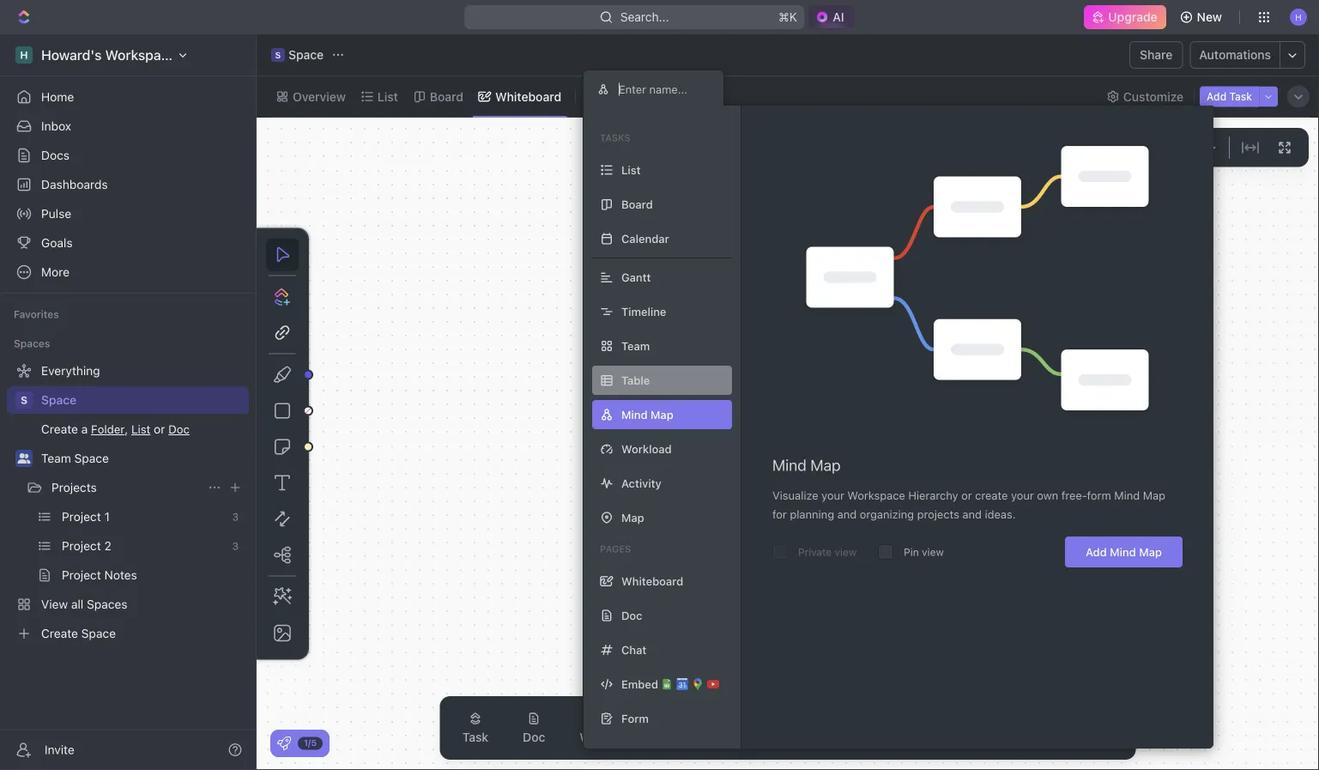 Task type: locate. For each thing, give the bounding box(es) containing it.
1 vertical spatial s
[[21, 394, 28, 406]]

1 horizontal spatial task
[[1230, 91, 1252, 103]]

100% button
[[1150, 137, 1187, 158]]

view right the 'private'
[[835, 546, 857, 558]]

1 view from the left
[[835, 546, 857, 558]]

goals
[[41, 236, 73, 250]]

calendar
[[622, 232, 669, 245]]

new button
[[1173, 3, 1233, 31]]

own
[[1037, 489, 1059, 502]]

1 horizontal spatial whiteboard
[[622, 575, 684, 588]]

automations
[[1200, 48, 1271, 62]]

board
[[430, 89, 464, 103], [622, 198, 653, 211]]

mind down form
[[1110, 546, 1136, 559]]

doc right task button at bottom
[[523, 730, 545, 744]]

your up planning
[[822, 489, 845, 502]]

pulse link
[[7, 200, 249, 227]]

0 horizontal spatial task
[[462, 730, 489, 744]]

free-
[[1062, 489, 1087, 502]]

1 vertical spatial board
[[622, 198, 653, 211]]

s inside s space
[[275, 50, 281, 60]]

1 vertical spatial team
[[41, 451, 71, 465]]

mind
[[773, 456, 807, 474], [1115, 489, 1140, 502], [1110, 546, 1136, 559]]

task button
[[449, 701, 502, 755]]

team right user group image
[[41, 451, 71, 465]]

0 vertical spatial add
[[1207, 91, 1227, 103]]

add for add task
[[1207, 91, 1227, 103]]

add task
[[1207, 91, 1252, 103]]

and down or
[[963, 508, 982, 521]]

doc button
[[509, 701, 559, 755]]

doc inside button
[[523, 730, 545, 744]]

view button
[[583, 85, 639, 109]]

space link
[[41, 386, 246, 414]]

google
[[729, 730, 769, 744]]

2 vertical spatial space
[[74, 451, 109, 465]]

space for team space
[[74, 451, 109, 465]]

search...
[[620, 10, 669, 24]]

1 horizontal spatial docs
[[772, 730, 801, 744]]

view for pin view
[[922, 546, 944, 558]]

board right list link
[[430, 89, 464, 103]]

0 horizontal spatial board
[[430, 89, 464, 103]]

whiteboard
[[495, 89, 562, 103], [622, 575, 684, 588]]

1 vertical spatial space, , element
[[15, 391, 33, 409]]

for
[[773, 508, 787, 521]]

docs down inbox
[[41, 148, 70, 162]]

view
[[605, 89, 633, 103]]

docs right google
[[772, 730, 801, 744]]

0 vertical spatial docs
[[41, 148, 70, 162]]

tree containing space
[[7, 357, 249, 647]]

team inside tree
[[41, 451, 71, 465]]

onboarding checklist button element
[[277, 737, 291, 750]]

whiteboard left view dropdown button
[[495, 89, 562, 103]]

mind right form
[[1115, 489, 1140, 502]]

1 and from the left
[[838, 508, 857, 521]]

form
[[1087, 489, 1111, 502]]

hierarchy
[[909, 489, 959, 502]]

0 horizontal spatial your
[[822, 489, 845, 502]]

view right pin
[[922, 546, 944, 558]]

organizing
[[860, 508, 914, 521]]

visualize your workspace hierarchy or create your own free-form mind map for planning and organizing projects and ideas.
[[773, 489, 1166, 521]]

task
[[1230, 91, 1252, 103], [462, 730, 489, 744]]

tree inside "sidebar" navigation
[[7, 357, 249, 647]]

0 horizontal spatial doc
[[523, 730, 545, 744]]

0 vertical spatial task
[[1230, 91, 1252, 103]]

1 vertical spatial list
[[622, 164, 641, 176]]

space up "team space"
[[41, 393, 77, 407]]

invite
[[45, 743, 74, 757]]

team space
[[41, 451, 109, 465]]

embed
[[622, 678, 658, 691]]

1 horizontal spatial your
[[1011, 489, 1034, 502]]

doc up chat
[[622, 609, 643, 622]]

add down the automations button
[[1207, 91, 1227, 103]]

s for s
[[21, 394, 28, 406]]

1 horizontal spatial space, , element
[[271, 48, 285, 62]]

0 vertical spatial team
[[622, 340, 650, 352]]

add down form
[[1086, 546, 1107, 559]]

team up table
[[622, 340, 650, 352]]

0 horizontal spatial space, , element
[[15, 391, 33, 409]]

0 vertical spatial space
[[288, 48, 324, 62]]

0 vertical spatial board
[[430, 89, 464, 103]]

google docs button
[[715, 701, 815, 755]]

0 horizontal spatial add
[[1086, 546, 1107, 559]]

1 vertical spatial space
[[41, 393, 77, 407]]

task down the automations button
[[1230, 91, 1252, 103]]

0 horizontal spatial and
[[838, 508, 857, 521]]

map
[[811, 456, 841, 474], [1143, 489, 1166, 502], [622, 511, 644, 524], [1139, 546, 1162, 559]]

whiteboard down pages
[[622, 575, 684, 588]]

1 horizontal spatial s
[[275, 50, 281, 60]]

1 horizontal spatial list
[[622, 164, 641, 176]]

timeline
[[622, 305, 667, 318]]

0 horizontal spatial team
[[41, 451, 71, 465]]

1 vertical spatial whiteboard
[[622, 575, 684, 588]]

map inside visualize your workspace hierarchy or create your own free-form mind map for planning and organizing projects and ideas.
[[1143, 489, 1166, 502]]

mind map
[[773, 456, 841, 474]]

overview
[[293, 89, 346, 103]]

space up the overview link
[[288, 48, 324, 62]]

0 horizontal spatial view
[[835, 546, 857, 558]]

dashboards link
[[7, 171, 249, 198]]

team
[[622, 340, 650, 352], [41, 451, 71, 465]]

space, , element
[[271, 48, 285, 62], [15, 391, 33, 409]]

and down workspace
[[838, 508, 857, 521]]

0 vertical spatial s
[[275, 50, 281, 60]]

1 vertical spatial add
[[1086, 546, 1107, 559]]

1 vertical spatial docs
[[772, 730, 801, 744]]

view
[[835, 546, 857, 558], [922, 546, 944, 558]]

0 vertical spatial doc
[[622, 609, 643, 622]]

your
[[822, 489, 845, 502], [1011, 489, 1034, 502]]

1 horizontal spatial view
[[922, 546, 944, 558]]

s for s space
[[275, 50, 281, 60]]

mind up visualize
[[773, 456, 807, 474]]

team for team
[[622, 340, 650, 352]]

docs
[[41, 148, 70, 162], [772, 730, 801, 744]]

user group image
[[18, 453, 30, 464]]

0 horizontal spatial s
[[21, 394, 28, 406]]

docs inside button
[[772, 730, 801, 744]]

s
[[275, 50, 281, 60], [21, 394, 28, 406]]

and
[[838, 508, 857, 521], [963, 508, 982, 521]]

favorites
[[14, 308, 59, 320]]

1 vertical spatial mind
[[1115, 489, 1140, 502]]

your left own
[[1011, 489, 1034, 502]]

pulse
[[41, 206, 71, 221]]

board up calendar
[[622, 198, 653, 211]]

0 horizontal spatial list
[[378, 89, 398, 103]]

workload
[[622, 443, 672, 455]]

2 view from the left
[[922, 546, 944, 558]]

add inside button
[[1207, 91, 1227, 103]]

tree
[[7, 357, 249, 647]]

0 vertical spatial list
[[378, 89, 398, 103]]

0 horizontal spatial docs
[[41, 148, 70, 162]]

space
[[288, 48, 324, 62], [41, 393, 77, 407], [74, 451, 109, 465]]

list left board link
[[378, 89, 398, 103]]

docs inside 'link'
[[41, 148, 70, 162]]

inbox
[[41, 119, 71, 133]]

Enter name... field
[[617, 82, 710, 97]]

1 vertical spatial doc
[[523, 730, 545, 744]]

1 vertical spatial task
[[462, 730, 489, 744]]

s inside tree
[[21, 394, 28, 406]]

pages
[[600, 543, 631, 555]]

1 horizontal spatial and
[[963, 508, 982, 521]]

list down tasks
[[622, 164, 641, 176]]

planning
[[790, 508, 834, 521]]

visualize
[[773, 489, 819, 502]]

space up projects
[[74, 451, 109, 465]]

100%
[[1154, 141, 1184, 154]]

1 horizontal spatial team
[[622, 340, 650, 352]]

0 horizontal spatial whiteboard
[[495, 89, 562, 103]]

task left 'doc' button
[[462, 730, 489, 744]]

add
[[1207, 91, 1227, 103], [1086, 546, 1107, 559]]

list
[[378, 89, 398, 103], [622, 164, 641, 176]]

1 horizontal spatial add
[[1207, 91, 1227, 103]]

spaces
[[14, 337, 50, 349]]

list inside list link
[[378, 89, 398, 103]]

doc
[[622, 609, 643, 622], [523, 730, 545, 744]]

private
[[798, 546, 832, 558]]

ideas.
[[985, 508, 1016, 521]]



Task type: vqa. For each thing, say whether or not it's contained in the screenshot.
VISUALIZE at right
yes



Task type: describe. For each thing, give the bounding box(es) containing it.
new
[[1197, 10, 1222, 24]]

team space link
[[41, 445, 246, 472]]

pin view
[[904, 546, 944, 558]]

1 horizontal spatial board
[[622, 198, 653, 211]]

docs link
[[7, 142, 249, 169]]

create
[[975, 489, 1008, 502]]

projects link
[[52, 474, 201, 501]]

list link
[[374, 85, 398, 109]]

view button
[[583, 76, 639, 117]]

upgrade
[[1109, 10, 1158, 24]]

favorites button
[[7, 304, 66, 324]]

2 vertical spatial mind
[[1110, 546, 1136, 559]]

whiteboard link
[[492, 85, 562, 109]]

dashboards
[[41, 177, 108, 191]]

1 horizontal spatial doc
[[622, 609, 643, 622]]

1/5
[[304, 738, 317, 748]]

tasks
[[600, 132, 631, 143]]

website
[[580, 730, 626, 744]]

⌘k
[[779, 10, 797, 24]]

home
[[41, 90, 74, 104]]

form
[[622, 712, 649, 725]]

add for add mind map
[[1086, 546, 1107, 559]]

0 vertical spatial mind
[[773, 456, 807, 474]]

overview link
[[289, 85, 346, 109]]

gantt
[[622, 271, 651, 284]]

add task button
[[1200, 86, 1259, 107]]

add mind map
[[1086, 546, 1162, 559]]

space, , element inside tree
[[15, 391, 33, 409]]

share button
[[1130, 41, 1183, 69]]

space inside 'link'
[[41, 393, 77, 407]]

website button
[[566, 701, 639, 755]]

s space
[[275, 48, 324, 62]]

pin
[[904, 546, 919, 558]]

home link
[[7, 83, 249, 111]]

inbox link
[[7, 112, 249, 140]]

chat
[[622, 643, 647, 656]]

2 your from the left
[[1011, 489, 1034, 502]]

upgrade link
[[1085, 5, 1166, 29]]

projects
[[52, 480, 97, 494]]

goals link
[[7, 229, 249, 257]]

activity
[[622, 477, 662, 490]]

board link
[[426, 85, 464, 109]]

share
[[1140, 48, 1173, 62]]

2 and from the left
[[963, 508, 982, 521]]

task inside button
[[1230, 91, 1252, 103]]

customize
[[1124, 89, 1184, 103]]

table
[[622, 374, 650, 387]]

1 your from the left
[[822, 489, 845, 502]]

projects
[[917, 508, 960, 521]]

sidebar navigation
[[0, 34, 257, 770]]

0 vertical spatial space, , element
[[271, 48, 285, 62]]

0 vertical spatial whiteboard
[[495, 89, 562, 103]]

customize button
[[1101, 85, 1189, 109]]

onboarding checklist button image
[[277, 737, 291, 750]]

private view
[[798, 546, 857, 558]]

space for s space
[[288, 48, 324, 62]]

automations button
[[1191, 42, 1280, 68]]

google docs
[[729, 730, 801, 744]]

workspace
[[848, 489, 905, 502]]

view for private view
[[835, 546, 857, 558]]

or
[[962, 489, 972, 502]]

team for team space
[[41, 451, 71, 465]]

task inside button
[[462, 730, 489, 744]]

mind inside visualize your workspace hierarchy or create your own free-form mind map for planning and organizing projects and ideas.
[[1115, 489, 1140, 502]]



